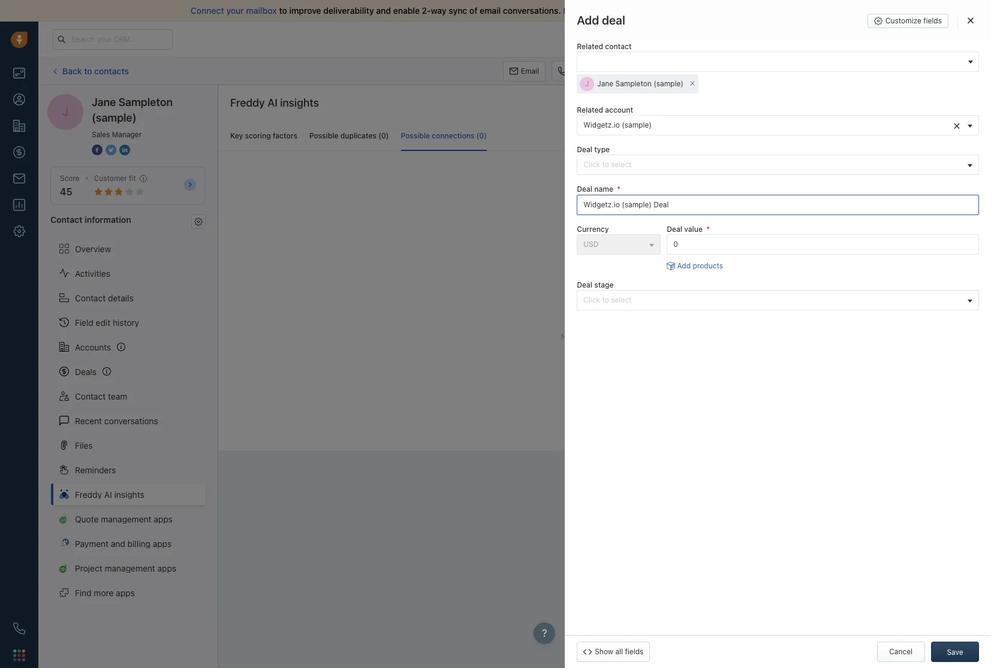 Task type: locate. For each thing, give the bounding box(es) containing it.
deal for deal name *
[[577, 185, 593, 194]]

dialog
[[565, 0, 991, 669]]

0 vertical spatial fields
[[924, 16, 942, 25]]

email
[[521, 66, 539, 75]]

0 vertical spatial sales
[[803, 67, 821, 76]]

2 click to select from the top
[[584, 296, 632, 305]]

jane down contacts
[[92, 96, 116, 109]]

sampleton up the manager on the left top
[[119, 96, 173, 109]]

email button
[[503, 61, 546, 81]]

select down stage
[[611, 296, 632, 305]]

0 vertical spatial contact
[[50, 215, 83, 225]]

value
[[685, 225, 703, 234]]

contact down activities
[[75, 293, 106, 303]]

click to select button for stage
[[577, 290, 979, 311]]

0 horizontal spatial ai
[[104, 490, 112, 500]]

jane for jane sampleton (sample) sales manager
[[92, 96, 116, 109]]

of
[[470, 5, 478, 16]]

deal for deal value *
[[667, 225, 683, 234]]

0 vertical spatial select
[[611, 160, 632, 169]]

*
[[617, 185, 621, 194], [707, 225, 710, 234]]

1 possible from the left
[[309, 131, 339, 140]]

1 vertical spatial contact
[[75, 293, 106, 303]]

jane inside 'jane sampleton (sample) sales manager'
[[92, 96, 116, 109]]

connections for no
[[574, 332, 622, 342]]

import
[[563, 5, 590, 16]]

click to select down type
[[584, 160, 632, 169]]

1 horizontal spatial possible
[[401, 131, 430, 140]]

all right show
[[616, 648, 623, 657]]

0 horizontal spatial fields
[[625, 648, 644, 657]]

1 horizontal spatial *
[[707, 225, 710, 234]]

0 vertical spatial click
[[584, 160, 600, 169]]

apps down payment and billing apps
[[157, 564, 176, 574]]

score
[[60, 174, 80, 183]]

0 horizontal spatial (0)
[[379, 131, 389, 140]]

deal
[[577, 145, 593, 154], [577, 185, 593, 194], [667, 225, 683, 234], [577, 281, 593, 290]]

factors
[[273, 131, 297, 140]]

1 related from the top
[[577, 42, 603, 51]]

payment
[[75, 539, 109, 549]]

1 vertical spatial related
[[577, 106, 603, 115]]

0 vertical spatial connections
[[432, 131, 475, 140]]

click down deal stage
[[584, 296, 600, 305]]

0 vertical spatial ×
[[690, 77, 696, 88]]

1 vertical spatial freddy
[[75, 490, 102, 500]]

0 vertical spatial insights
[[280, 97, 319, 109]]

0 horizontal spatial freddy
[[75, 490, 102, 500]]

plans
[[793, 34, 812, 43]]

project management apps
[[75, 564, 176, 574]]

select up 'name'
[[611, 160, 632, 169]]

* right 'name'
[[617, 185, 621, 194]]

connect
[[191, 5, 224, 16]]

0 vertical spatial management
[[101, 514, 151, 525]]

2 (0) from the left
[[477, 131, 487, 140]]

apps for project management apps
[[157, 564, 176, 574]]

add left the products
[[678, 261, 691, 270]]

jane for jane sampleton (sample)
[[598, 79, 614, 88]]

field
[[75, 318, 93, 328]]

and left billing at the bottom left of page
[[111, 539, 125, 549]]

overview
[[75, 244, 111, 254]]

fields up 1
[[924, 16, 942, 25]]

0 horizontal spatial freddy ai insights
[[75, 490, 144, 500]]

insights up factors at the top left of the page
[[280, 97, 319, 109]]

(sample) up the manager on the left top
[[92, 112, 137, 124]]

freddy
[[230, 97, 265, 109], [75, 490, 102, 500]]

Search your CRM... text field
[[53, 29, 173, 49]]

customize fields button
[[868, 14, 949, 28]]

possible for possible connections (0)
[[401, 131, 430, 140]]

contact down 45
[[50, 215, 83, 225]]

1 vertical spatial jane
[[92, 96, 116, 109]]

1 vertical spatial click
[[584, 296, 600, 305]]

stage
[[595, 281, 614, 290]]

fields right show
[[625, 648, 644, 657]]

jane right j
[[598, 79, 614, 88]]

customize
[[886, 16, 922, 25]]

contact for contact information
[[50, 215, 83, 225]]

your
[[226, 5, 244, 16], [603, 5, 621, 16]]

possible
[[309, 131, 339, 140], [401, 131, 430, 140]]

2 related from the top
[[577, 106, 603, 115]]

contact information
[[50, 215, 131, 225]]

ai down reminders
[[104, 490, 112, 500]]

(0)
[[379, 131, 389, 140], [477, 131, 487, 140]]

1 horizontal spatial add
[[896, 67, 909, 76]]

2 vertical spatial contact
[[75, 391, 106, 402]]

to right back
[[84, 66, 92, 76]]

click for stage
[[584, 296, 600, 305]]

0 vertical spatial freddy
[[230, 97, 265, 109]]

apps right more
[[116, 588, 135, 598]]

key
[[230, 131, 243, 140]]

add for add products
[[678, 261, 691, 270]]

click to select button for type
[[577, 155, 979, 175]]

(sample) left × button
[[654, 79, 684, 88]]

1 horizontal spatial sampleton
[[616, 79, 652, 88]]

related up widgetz.io
[[577, 106, 603, 115]]

1 vertical spatial connections
[[574, 332, 622, 342]]

0 vertical spatial click to select
[[584, 160, 632, 169]]

0 horizontal spatial (sample)
[[92, 112, 137, 124]]

1 vertical spatial click to select button
[[577, 290, 979, 311]]

to
[[279, 5, 287, 16], [84, 66, 92, 76], [602, 160, 609, 169], [602, 296, 609, 305]]

0 horizontal spatial all
[[592, 5, 601, 16]]

currency
[[577, 225, 609, 234]]

related contact
[[577, 42, 632, 51]]

Enter value number field
[[667, 234, 979, 255]]

deals
[[75, 367, 97, 377]]

×
[[690, 77, 696, 88], [954, 118, 961, 132]]

no
[[561, 332, 572, 342]]

widgetz.io
[[584, 121, 620, 130]]

1 vertical spatial *
[[707, 225, 710, 234]]

dialog containing add deal
[[565, 0, 991, 669]]

1 click to select from the top
[[584, 160, 632, 169]]

conversations
[[104, 416, 158, 426]]

sales left activities on the right of the page
[[803, 67, 821, 76]]

edit
[[96, 318, 110, 328]]

1 horizontal spatial your
[[603, 5, 621, 16]]

2 select from the top
[[611, 296, 632, 305]]

find more apps
[[75, 588, 135, 598]]

1 horizontal spatial freddy ai insights
[[230, 97, 319, 109]]

add for add deal
[[896, 67, 909, 76]]

2 click from the top
[[584, 296, 600, 305]]

1 vertical spatial all
[[616, 648, 623, 657]]

freddy ai insights up factors at the top left of the page
[[230, 97, 319, 109]]

1 (0) from the left
[[379, 131, 389, 140]]

freddy up the scoring
[[230, 97, 265, 109]]

phone element
[[7, 617, 31, 641]]

0 vertical spatial and
[[376, 5, 391, 16]]

2 your from the left
[[603, 5, 621, 16]]

1 vertical spatial sampleton
[[119, 96, 173, 109]]

1 click to select button from the top
[[577, 155, 979, 175]]

your left sales
[[603, 5, 621, 16]]

1 horizontal spatial connections
[[574, 332, 622, 342]]

insights
[[280, 97, 319, 109], [114, 490, 144, 500]]

1 vertical spatial ×
[[954, 118, 961, 132]]

deal left value
[[667, 225, 683, 234]]

1 vertical spatial select
[[611, 296, 632, 305]]

name
[[595, 185, 614, 194]]

contact team
[[75, 391, 127, 402]]

click down deal type
[[584, 160, 600, 169]]

explore plans
[[765, 34, 812, 43]]

0 horizontal spatial jane
[[92, 96, 116, 109]]

ai
[[268, 97, 278, 109], [104, 490, 112, 500]]

add deal
[[896, 67, 925, 76]]

0 horizontal spatial connections
[[432, 131, 475, 140]]

click to select for stage
[[584, 296, 632, 305]]

(sample) down account
[[622, 121, 652, 130]]

what's new image
[[904, 36, 913, 44]]

contacts
[[94, 66, 129, 76]]

1 vertical spatial click to select
[[584, 296, 632, 305]]

connections
[[432, 131, 475, 140], [574, 332, 622, 342]]

related account
[[577, 106, 633, 115]]

mailbox
[[246, 5, 277, 16]]

add
[[896, 67, 909, 76], [678, 261, 691, 270]]

0 vertical spatial jane
[[598, 79, 614, 88]]

freddy up quote
[[75, 490, 102, 500]]

insights up quote management apps
[[114, 490, 144, 500]]

your left mailbox
[[226, 5, 244, 16]]

(0) for possible connections (0)
[[477, 131, 487, 140]]

possible right duplicates
[[401, 131, 430, 140]]

1 horizontal spatial and
[[376, 5, 391, 16]]

recent conversations
[[75, 416, 158, 426]]

deal left type
[[577, 145, 593, 154]]

apps for quote management apps
[[154, 514, 173, 525]]

click to select down stage
[[584, 296, 632, 305]]

None search field
[[577, 52, 979, 72]]

to right mailbox
[[279, 5, 287, 16]]

0 vertical spatial click to select button
[[577, 155, 979, 175]]

add left deal
[[896, 67, 909, 76]]

1 vertical spatial ai
[[104, 490, 112, 500]]

Start typing... text field
[[577, 195, 979, 215]]

1 vertical spatial fields
[[625, 648, 644, 657]]

explore
[[765, 34, 791, 43]]

deal left stage
[[577, 281, 593, 290]]

add deal
[[577, 13, 625, 27]]

related down the add at the top right
[[577, 42, 603, 51]]

0 vertical spatial related
[[577, 42, 603, 51]]

ai up key scoring factors
[[268, 97, 278, 109]]

0 horizontal spatial sales
[[92, 130, 110, 139]]

1 horizontal spatial jane
[[598, 79, 614, 88]]

management
[[101, 514, 151, 525], [105, 564, 155, 574]]

management for project
[[105, 564, 155, 574]]

apps up payment and billing apps
[[154, 514, 173, 525]]

1 click from the top
[[584, 160, 600, 169]]

usd
[[584, 240, 599, 249]]

0 vertical spatial add
[[896, 67, 909, 76]]

0 horizontal spatial possible
[[309, 131, 339, 140]]

possible connections (0) link
[[401, 121, 487, 151]]

linkedin circled image
[[119, 144, 130, 157]]

1 horizontal spatial (0)
[[477, 131, 487, 140]]

duplicates
[[340, 131, 377, 140]]

twitter circled image
[[106, 144, 116, 157]]

information
[[85, 215, 131, 225]]

contact for contact team
[[75, 391, 106, 402]]

reminders
[[75, 465, 116, 475]]

contact up recent
[[75, 391, 106, 402]]

possible left duplicates
[[309, 131, 339, 140]]

0 vertical spatial *
[[617, 185, 621, 194]]

1 vertical spatial add
[[678, 261, 691, 270]]

sampleton inside 'jane sampleton (sample) sales manager'
[[119, 96, 173, 109]]

2 possible from the left
[[401, 131, 430, 140]]

add inside add products 'link'
[[678, 261, 691, 270]]

(sample) inside 'jane sampleton (sample) sales manager'
[[92, 112, 137, 124]]

1 horizontal spatial all
[[616, 648, 623, 657]]

quote management apps
[[75, 514, 173, 525]]

1 vertical spatial management
[[105, 564, 155, 574]]

0 vertical spatial all
[[592, 5, 601, 16]]

2 click to select button from the top
[[577, 290, 979, 311]]

45
[[60, 187, 72, 197]]

add inside add deal button
[[896, 67, 909, 76]]

and left enable
[[376, 5, 391, 16]]

1 horizontal spatial insights
[[280, 97, 319, 109]]

select
[[611, 160, 632, 169], [611, 296, 632, 305]]

1 select from the top
[[611, 160, 632, 169]]

1 horizontal spatial fields
[[924, 16, 942, 25]]

select for deal stage
[[611, 296, 632, 305]]

sampleton
[[616, 79, 652, 88], [119, 96, 173, 109]]

in
[[710, 35, 716, 43]]

1 vertical spatial sales
[[92, 130, 110, 139]]

0 vertical spatial ai
[[268, 97, 278, 109]]

(sample)
[[654, 79, 684, 88], [92, 112, 137, 124], [622, 121, 652, 130]]

call button
[[552, 61, 589, 81]]

freddy ai insights up quote management apps
[[75, 490, 144, 500]]

0 horizontal spatial insights
[[114, 490, 144, 500]]

1 horizontal spatial freddy
[[230, 97, 265, 109]]

* right value
[[707, 225, 710, 234]]

meeting
[[745, 66, 772, 75]]

0 horizontal spatial your
[[226, 5, 244, 16]]

click for type
[[584, 160, 600, 169]]

apps
[[154, 514, 173, 525], [153, 539, 172, 549], [157, 564, 176, 574], [116, 588, 135, 598]]

sales up the facebook circled icon
[[92, 130, 110, 139]]

sampleton down sms
[[616, 79, 652, 88]]

management up payment and billing apps
[[101, 514, 151, 525]]

0 horizontal spatial *
[[617, 185, 621, 194]]

related
[[577, 42, 603, 51], [577, 106, 603, 115]]

0 horizontal spatial ×
[[690, 77, 696, 88]]

1 vertical spatial and
[[111, 539, 125, 549]]

all left deal
[[592, 5, 601, 16]]

history
[[113, 318, 139, 328]]

1 vertical spatial freddy ai insights
[[75, 490, 144, 500]]

2 horizontal spatial (sample)
[[654, 79, 684, 88]]

possible duplicates (0)
[[309, 131, 389, 140]]

0 horizontal spatial add
[[678, 261, 691, 270]]

0 vertical spatial sampleton
[[616, 79, 652, 88]]

deal left 'name'
[[577, 185, 593, 194]]

1 horizontal spatial ai
[[268, 97, 278, 109]]

management down payment and billing apps
[[105, 564, 155, 574]]

0 horizontal spatial sampleton
[[119, 96, 173, 109]]



Task type: vqa. For each thing, say whether or not it's contained in the screenshot.
deal
yes



Task type: describe. For each thing, give the bounding box(es) containing it.
sales inside 'jane sampleton (sample) sales manager'
[[92, 130, 110, 139]]

call link
[[552, 61, 589, 81]]

customer fit
[[94, 174, 136, 183]]

possible duplicates (0) link
[[309, 121, 389, 151]]

add products
[[678, 261, 723, 270]]

sales
[[623, 5, 643, 16]]

* for deal value *
[[707, 225, 710, 234]]

* for deal name *
[[617, 185, 621, 194]]

show all fields button
[[577, 642, 650, 663]]

account
[[605, 106, 633, 115]]

sms button
[[615, 61, 654, 81]]

deal stage
[[577, 281, 614, 290]]

0 horizontal spatial and
[[111, 539, 125, 549]]

way
[[431, 5, 447, 16]]

1 horizontal spatial ×
[[954, 118, 961, 132]]

add deal button
[[878, 61, 931, 81]]

manager
[[112, 130, 142, 139]]

1 vertical spatial insights
[[114, 490, 144, 500]]

connect your mailbox link
[[191, 5, 279, 16]]

details
[[108, 293, 134, 303]]

related for related account
[[577, 106, 603, 115]]

freshworks switcher image
[[13, 650, 25, 662]]

mng settings image
[[194, 218, 203, 226]]

1
[[939, 28, 942, 37]]

1 horizontal spatial sales
[[803, 67, 821, 76]]

contact
[[605, 42, 632, 51]]

activities
[[823, 67, 854, 76]]

45 button
[[60, 187, 72, 197]]

to down type
[[602, 160, 609, 169]]

send email image
[[873, 34, 881, 44]]

billing
[[128, 539, 151, 549]]

fields inside button
[[625, 648, 644, 657]]

fields inside button
[[924, 16, 942, 25]]

cancel button
[[877, 642, 925, 663]]

customize fields
[[886, 16, 942, 25]]

improve
[[289, 5, 321, 16]]

sales activities
[[803, 67, 854, 76]]

jane sampleton (sample) sales manager
[[92, 96, 173, 139]]

deal for deal stage
[[577, 281, 593, 290]]

add products link
[[667, 261, 723, 271]]

22
[[718, 35, 726, 43]]

deliverability
[[323, 5, 374, 16]]

call
[[570, 66, 583, 75]]

customer
[[94, 174, 127, 183]]

deal for deal type
[[577, 145, 593, 154]]

1 horizontal spatial (sample)
[[622, 121, 652, 130]]

j
[[585, 79, 589, 88]]

days
[[727, 35, 742, 43]]

scoring
[[245, 131, 271, 140]]

activities
[[75, 268, 110, 279]]

quote
[[75, 514, 99, 525]]

sampleton for jane sampleton (sample) sales manager
[[119, 96, 173, 109]]

your
[[663, 35, 677, 43]]

back to contacts link
[[50, 62, 130, 80]]

connections for possible
[[432, 131, 475, 140]]

type
[[595, 145, 610, 154]]

0 vertical spatial freddy ai insights
[[230, 97, 319, 109]]

show all fields
[[595, 648, 644, 657]]

possible for possible duplicates (0)
[[309, 131, 339, 140]]

widgetz.io (sample)
[[584, 121, 652, 130]]

enable
[[393, 5, 420, 16]]

(sample) for jane sampleton (sample)
[[654, 79, 684, 88]]

to down stage
[[602, 296, 609, 305]]

sampleton for jane sampleton (sample)
[[616, 79, 652, 88]]

deal name *
[[577, 185, 621, 194]]

import all your sales data link
[[563, 5, 666, 16]]

task button
[[681, 61, 721, 81]]

click to select for type
[[584, 160, 632, 169]]

1 your from the left
[[226, 5, 244, 16]]

deal value *
[[667, 225, 710, 234]]

save button
[[931, 642, 979, 663]]

apps for find more apps
[[116, 588, 135, 598]]

products
[[693, 261, 723, 270]]

payment and billing apps
[[75, 539, 172, 549]]

management for quote
[[101, 514, 151, 525]]

facebook circled image
[[92, 144, 103, 157]]

close image
[[968, 17, 974, 24]]

task
[[699, 66, 714, 75]]

project
[[75, 564, 102, 574]]

deal type
[[577, 145, 610, 154]]

found.
[[624, 332, 649, 342]]

all inside button
[[616, 648, 623, 657]]

meeting button
[[727, 61, 779, 81]]

conversations.
[[503, 5, 561, 16]]

sync
[[449, 5, 467, 16]]

possible connections (0)
[[401, 131, 487, 140]]

jane sampleton (sample)
[[598, 79, 684, 88]]

accounts
[[75, 342, 111, 352]]

select for deal type
[[611, 160, 632, 169]]

× inside × button
[[690, 77, 696, 88]]

data
[[646, 5, 663, 16]]

(0) for possible duplicates (0)
[[379, 131, 389, 140]]

contact for contact details
[[75, 293, 106, 303]]

apps right billing at the bottom left of page
[[153, 539, 172, 549]]

explore plans link
[[758, 32, 818, 46]]

related for related contact
[[577, 42, 603, 51]]

phone image
[[13, 623, 25, 635]]

no connections found.
[[561, 332, 649, 342]]

files
[[75, 441, 93, 451]]

fit
[[129, 174, 136, 183]]

(sample) for jane sampleton (sample) sales manager
[[92, 112, 137, 124]]

deal
[[602, 13, 625, 27]]

show
[[595, 648, 614, 657]]

back
[[62, 66, 82, 76]]

ends
[[693, 35, 708, 43]]

email
[[480, 5, 501, 16]]

more
[[94, 588, 114, 598]]

team
[[108, 391, 127, 402]]

score 45
[[60, 174, 80, 197]]



